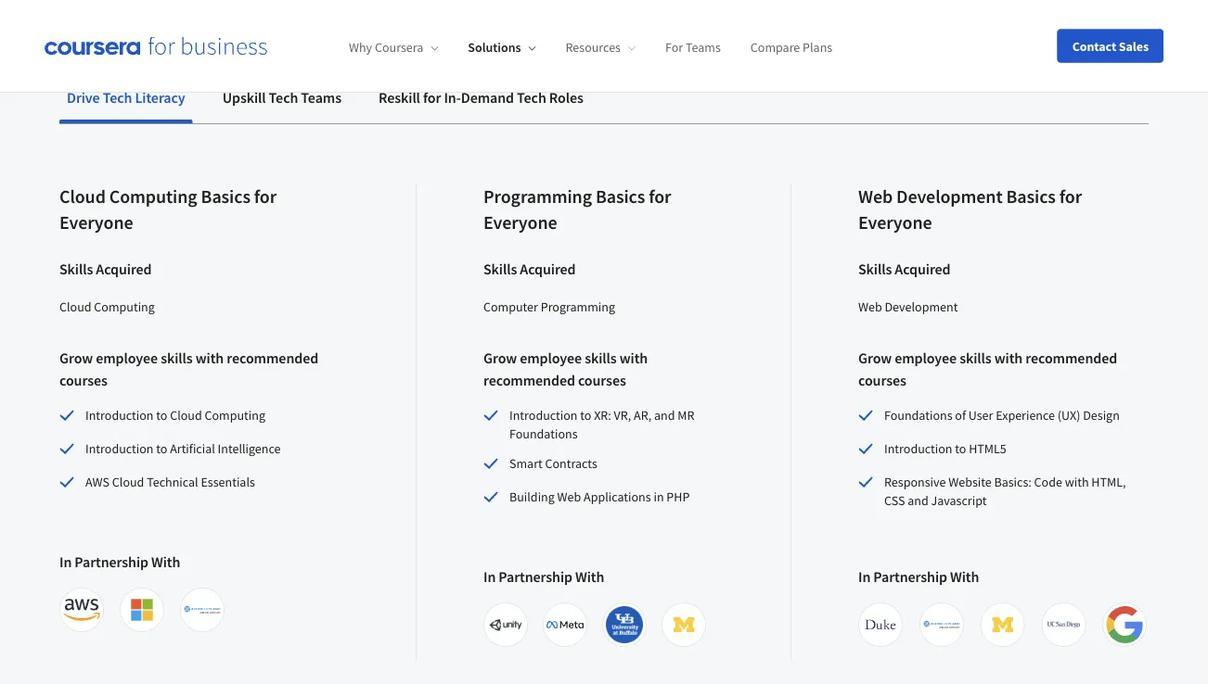 Task type: vqa. For each thing, say whether or not it's contained in the screenshot.
Web Development Basics for Everyone's Skills Acquired
yes



Task type: describe. For each thing, give the bounding box(es) containing it.
in partnership with for programming basics for everyone
[[484, 568, 605, 587]]

in
[[654, 489, 664, 506]]

intelligence
[[218, 441, 281, 458]]

acquired for cloud
[[96, 260, 152, 279]]

for teams link
[[665, 39, 721, 56]]

aws image
[[63, 592, 100, 629]]

for teams
[[665, 39, 721, 56]]

everyone for cloud
[[59, 211, 133, 235]]

acquired for web
[[895, 260, 951, 279]]

coursera
[[375, 39, 424, 56]]

basics inside programming basics for everyone
[[596, 185, 645, 209]]

cloud inside cloud computing basics for everyone
[[59, 185, 106, 209]]

employee for web development basics for everyone
[[895, 349, 957, 368]]

responsive
[[885, 474, 946, 491]]

why
[[349, 39, 372, 56]]

compare plans
[[751, 39, 833, 56]]

foundations inside introduction to xr: vr, ar, and mr foundations
[[510, 426, 578, 443]]

web development
[[859, 299, 958, 316]]

javascript
[[931, 493, 987, 510]]

partnership for cloud computing basics for everyone
[[75, 553, 148, 572]]

web for web development basics for everyone
[[859, 185, 893, 209]]

skills for programming basics for everyone
[[484, 260, 517, 279]]

sales
[[1119, 38, 1149, 54]]

smart
[[510, 456, 543, 473]]

drive
[[67, 88, 100, 107]]

resources
[[566, 39, 621, 56]]

drive tech literacy tab panel
[[59, 125, 1149, 663]]

development for web development
[[885, 299, 958, 316]]

user
[[969, 408, 993, 424]]

university of michigan image
[[665, 607, 703, 644]]

1 horizontal spatial ashok leyland logo image
[[923, 607, 960, 644]]

recommended for programming basics for everyone
[[484, 371, 575, 390]]

coursera for business image
[[45, 36, 267, 55]]

with inside the responsive website basics: code with html, css and javascript
[[1065, 474, 1089, 491]]

introduction to cloud computing
[[85, 408, 265, 424]]

computer programming
[[484, 299, 615, 316]]

to for cloud
[[156, 408, 167, 424]]

reskill
[[379, 88, 420, 107]]

partnership for web development basics for everyone
[[874, 568, 948, 587]]

in for cloud computing basics for everyone
[[59, 553, 72, 572]]

basics for web development basics for everyone
[[1007, 185, 1056, 209]]

1 horizontal spatial teams
[[686, 39, 721, 56]]

with for web development basics for everyone
[[995, 349, 1023, 368]]

experience
[[996, 408, 1055, 424]]

introduction for introduction to artificial intelligence
[[85, 441, 154, 458]]

for inside programming basics for everyone
[[649, 185, 671, 209]]

introduction to xr: vr, ar, and mr foundations
[[510, 408, 695, 443]]

website
[[949, 474, 992, 491]]

introduction to html5
[[885, 441, 1007, 458]]

upskill tech teams button
[[215, 75, 349, 120]]

teams inside button
[[301, 88, 342, 107]]

ar,
[[634, 408, 652, 424]]

everyone for web
[[859, 211, 932, 235]]

courses for web development basics for everyone
[[859, 371, 907, 390]]

for inside button
[[423, 88, 441, 107]]

plans
[[803, 39, 833, 56]]

computing for cloud computing basics for everyone
[[109, 185, 197, 209]]

3 tech from the left
[[517, 88, 546, 107]]

drive tech literacy
[[67, 88, 185, 107]]

building web applications in php
[[510, 489, 690, 506]]

for inside cloud computing basics for everyone
[[254, 185, 277, 209]]

employee for cloud computing basics for everyone
[[96, 349, 158, 368]]

partnership for programming basics for everyone
[[499, 568, 573, 587]]

resources link
[[566, 39, 636, 56]]

in partnership with for cloud computing basics for everyone
[[59, 553, 180, 572]]

why coursera
[[349, 39, 424, 56]]

to for artificial
[[156, 441, 167, 458]]

essentials
[[201, 474, 255, 491]]

foundations of user experience (ux) design
[[885, 408, 1120, 424]]

university at buffalo image
[[606, 607, 643, 644]]

content tabs tab list
[[59, 75, 1149, 124]]

computing for cloud computing
[[94, 299, 155, 316]]

web development basics for everyone
[[859, 185, 1082, 235]]

solutions link
[[468, 39, 536, 56]]

cloud computing
[[59, 299, 155, 316]]

aws
[[85, 474, 110, 491]]

2 vertical spatial computing
[[205, 408, 265, 424]]

literacy
[[135, 88, 185, 107]]

and inside introduction to xr: vr, ar, and mr foundations
[[654, 408, 675, 424]]

applications
[[584, 489, 651, 506]]

grow for web development basics for everyone
[[859, 349, 892, 368]]

skills for development
[[960, 349, 992, 368]]

duke university image
[[862, 607, 899, 644]]

demand
[[461, 88, 514, 107]]

artificial
[[170, 441, 215, 458]]

to for html5
[[955, 441, 967, 458]]

html,
[[1092, 474, 1126, 491]]

upskill
[[222, 88, 266, 107]]

programming inside programming basics for everyone
[[484, 185, 592, 209]]

basics for cloud computing basics for everyone
[[201, 185, 251, 209]]

compare
[[751, 39, 800, 56]]

skills acquired for programming basics for everyone
[[484, 260, 576, 279]]

upskill tech teams
[[222, 88, 342, 107]]



Task type: locate. For each thing, give the bounding box(es) containing it.
3 basics from the left
[[1007, 185, 1056, 209]]

tech right upskill
[[269, 88, 298, 107]]

grow down computer
[[484, 349, 517, 368]]

courses
[[59, 371, 107, 390], [578, 371, 626, 390], [859, 371, 907, 390]]

2 employee from the left
[[520, 349, 582, 368]]

1 employee from the left
[[96, 349, 158, 368]]

basics inside web development basics for everyone
[[1007, 185, 1056, 209]]

skills up introduction to cloud computing
[[161, 349, 193, 368]]

skills up cloud computing
[[59, 260, 93, 279]]

skills for web development basics for everyone
[[859, 260, 892, 279]]

3 skills acquired from the left
[[859, 260, 951, 279]]

0 vertical spatial web
[[859, 185, 893, 209]]

code
[[1034, 474, 1063, 491]]

in for web development basics for everyone
[[859, 568, 871, 587]]

responsive website basics: code with html, css and javascript
[[885, 474, 1126, 510]]

for
[[423, 88, 441, 107], [254, 185, 277, 209], [649, 185, 671, 209], [1060, 185, 1082, 209]]

skills for computing
[[161, 349, 193, 368]]

grow employee skills with recommended courses
[[59, 349, 318, 390], [484, 349, 648, 390], [859, 349, 1118, 390]]

3 everyone from the left
[[859, 211, 932, 235]]

partnership up aws icon
[[75, 553, 148, 572]]

3 acquired from the left
[[895, 260, 951, 279]]

2 horizontal spatial acquired
[[895, 260, 951, 279]]

0 vertical spatial computing
[[109, 185, 197, 209]]

0 horizontal spatial recommended
[[227, 349, 318, 368]]

1 horizontal spatial skills
[[585, 349, 617, 368]]

introduction for introduction to cloud computing
[[85, 408, 154, 424]]

grow employee skills with recommended courses for programming basics for everyone
[[484, 349, 648, 390]]

0 horizontal spatial teams
[[301, 88, 342, 107]]

for
[[665, 39, 683, 56]]

1 grow from the left
[[59, 349, 93, 368]]

smart contracts
[[510, 456, 598, 473]]

grow for cloud computing basics for everyone
[[59, 349, 93, 368]]

2 acquired from the left
[[520, 260, 576, 279]]

3 employee from the left
[[895, 349, 957, 368]]

mr
[[678, 408, 695, 424]]

grow employee skills with recommended courses up introduction to cloud computing
[[59, 349, 318, 390]]

2 horizontal spatial courses
[[859, 371, 907, 390]]

1 basics from the left
[[201, 185, 251, 209]]

0 horizontal spatial with
[[151, 553, 180, 572]]

1 everyone from the left
[[59, 211, 133, 235]]

courses up xr:
[[578, 371, 626, 390]]

computing
[[109, 185, 197, 209], [94, 299, 155, 316], [205, 408, 265, 424]]

1 vertical spatial foundations
[[510, 426, 578, 443]]

skills up user
[[960, 349, 992, 368]]

and inside the responsive website basics: code with html, css and javascript
[[908, 493, 929, 510]]

everyone inside web development basics for everyone
[[859, 211, 932, 235]]

everyone up cloud computing
[[59, 211, 133, 235]]

cloud computing basics for everyone
[[59, 185, 277, 235]]

employee for programming basics for everyone
[[520, 349, 582, 368]]

php
[[667, 489, 690, 506]]

grow employee skills with recommended courses for cloud computing basics for everyone
[[59, 349, 318, 390]]

building
[[510, 489, 555, 506]]

2 horizontal spatial basics
[[1007, 185, 1056, 209]]

3 grow from the left
[[859, 349, 892, 368]]

introduction to artificial intelligence
[[85, 441, 281, 458]]

skills
[[161, 349, 193, 368], [585, 349, 617, 368], [960, 349, 992, 368]]

with for web development basics for everyone
[[950, 568, 980, 587]]

web
[[859, 185, 893, 209], [859, 299, 882, 316], [557, 489, 581, 506]]

in up aws icon
[[59, 553, 72, 572]]

3 skills from the left
[[960, 349, 992, 368]]

introduction for introduction to html5
[[885, 441, 953, 458]]

in up duke university icon
[[859, 568, 871, 587]]

everyone up computer
[[484, 211, 557, 235]]

partnership up duke university icon
[[874, 568, 948, 587]]

skills up xr:
[[585, 349, 617, 368]]

2 horizontal spatial employee
[[895, 349, 957, 368]]

with right the code
[[1065, 474, 1089, 491]]

skills acquired up web development
[[859, 260, 951, 279]]

of
[[955, 408, 966, 424]]

in-
[[444, 88, 461, 107]]

basics
[[201, 185, 251, 209], [596, 185, 645, 209], [1007, 185, 1056, 209]]

to inside introduction to xr: vr, ar, and mr foundations
[[580, 408, 592, 424]]

design
[[1083, 408, 1120, 424]]

aws cloud technical essentials
[[85, 474, 255, 491]]

1 horizontal spatial tech
[[269, 88, 298, 107]]

1 horizontal spatial and
[[908, 493, 929, 510]]

uc san diego image
[[1045, 607, 1083, 644]]

recommended for cloud computing basics for everyone
[[227, 349, 318, 368]]

basics:
[[994, 474, 1032, 491]]

2 horizontal spatial skills
[[859, 260, 892, 279]]

unity image
[[487, 607, 524, 644]]

1 vertical spatial programming
[[541, 299, 615, 316]]

introduction inside introduction to xr: vr, ar, and mr foundations
[[510, 408, 578, 424]]

with down javascript
[[950, 568, 980, 587]]

web inside web development basics for everyone
[[859, 185, 893, 209]]

2 skills from the left
[[484, 260, 517, 279]]

2 grow employee skills with recommended courses from the left
[[484, 349, 648, 390]]

1 horizontal spatial skills acquired
[[484, 260, 576, 279]]

to up introduction to artificial intelligence
[[156, 408, 167, 424]]

tech
[[103, 88, 132, 107], [269, 88, 298, 107], [517, 88, 546, 107]]

1 horizontal spatial recommended
[[484, 371, 575, 390]]

grow employee skills with recommended courses up user
[[859, 349, 1118, 390]]

tech for drive
[[103, 88, 132, 107]]

2 horizontal spatial everyone
[[859, 211, 932, 235]]

tech for upskill
[[269, 88, 298, 107]]

in up unity icon
[[484, 568, 496, 587]]

2 everyone from the left
[[484, 211, 557, 235]]

and down responsive on the bottom of the page
[[908, 493, 929, 510]]

contracts
[[545, 456, 598, 473]]

2 basics from the left
[[596, 185, 645, 209]]

web for web development
[[859, 299, 882, 316]]

ashok leyland logo image
[[184, 592, 221, 629], [923, 607, 960, 644]]

0 horizontal spatial skills
[[59, 260, 93, 279]]

3 courses from the left
[[859, 371, 907, 390]]

0 horizontal spatial basics
[[201, 185, 251, 209]]

acquired up web development
[[895, 260, 951, 279]]

to left html5
[[955, 441, 967, 458]]

2 horizontal spatial tech
[[517, 88, 546, 107]]

courses for programming basics for everyone
[[578, 371, 626, 390]]

skills for cloud computing basics for everyone
[[59, 260, 93, 279]]

courses down cloud computing
[[59, 371, 107, 390]]

0 horizontal spatial ashok leyland logo image
[[184, 592, 221, 629]]

1 horizontal spatial skills
[[484, 260, 517, 279]]

grow for programming basics for everyone
[[484, 349, 517, 368]]

2 horizontal spatial grow employee skills with recommended courses
[[859, 349, 1118, 390]]

compare plans link
[[751, 39, 833, 56]]

with for programming basics for everyone
[[575, 568, 605, 587]]

everyone inside programming basics for everyone
[[484, 211, 557, 235]]

html5
[[969, 441, 1007, 458]]

acquired
[[96, 260, 152, 279], [520, 260, 576, 279], [895, 260, 951, 279]]

2 horizontal spatial skills
[[960, 349, 992, 368]]

0 horizontal spatial acquired
[[96, 260, 152, 279]]

1 tech from the left
[[103, 88, 132, 107]]

meta logo image
[[547, 607, 584, 644]]

grow
[[59, 349, 93, 368], [484, 349, 517, 368], [859, 349, 892, 368]]

grow employee skills with recommended courses up xr:
[[484, 349, 648, 390]]

skills up web development
[[859, 260, 892, 279]]

2 horizontal spatial in
[[859, 568, 871, 587]]

2 horizontal spatial partnership
[[874, 568, 948, 587]]

tech right drive
[[103, 88, 132, 107]]

google leader logo image
[[1107, 607, 1144, 644]]

teams
[[686, 39, 721, 56], [301, 88, 342, 107]]

university of michigan image
[[984, 607, 1021, 644]]

0 horizontal spatial grow
[[59, 349, 93, 368]]

in partnership with up meta logo
[[484, 568, 605, 587]]

2 horizontal spatial recommended
[[1026, 349, 1118, 368]]

in for programming basics for everyone
[[484, 568, 496, 587]]

employee down web development
[[895, 349, 957, 368]]

foundations up smart contracts
[[510, 426, 578, 443]]

acquired for programming
[[520, 260, 576, 279]]

0 horizontal spatial courses
[[59, 371, 107, 390]]

1 vertical spatial web
[[859, 299, 882, 316]]

cloud
[[59, 185, 106, 209], [59, 299, 91, 316], [170, 408, 202, 424], [112, 474, 144, 491]]

1 horizontal spatial in
[[484, 568, 496, 587]]

0 vertical spatial foundations
[[885, 408, 953, 424]]

everyone inside cloud computing basics for everyone
[[59, 211, 133, 235]]

development for web development basics for everyone
[[897, 185, 1003, 209]]

1 vertical spatial and
[[908, 493, 929, 510]]

with for cloud computing basics for everyone
[[151, 553, 180, 572]]

recommended for web development basics for everyone
[[1026, 349, 1118, 368]]

0 horizontal spatial skills
[[161, 349, 193, 368]]

with up meta logo
[[575, 568, 605, 587]]

2 horizontal spatial with
[[950, 568, 980, 587]]

skills acquired up cloud computing
[[59, 260, 152, 279]]

contact
[[1073, 38, 1117, 54]]

1 horizontal spatial courses
[[578, 371, 626, 390]]

programming
[[484, 185, 592, 209], [541, 299, 615, 316]]

tech left roles
[[517, 88, 546, 107]]

1 grow employee skills with recommended courses from the left
[[59, 349, 318, 390]]

2 vertical spatial web
[[557, 489, 581, 506]]

courses down web development
[[859, 371, 907, 390]]

contact sales button
[[1058, 29, 1164, 63]]

everyone up web development
[[859, 211, 932, 235]]

skills for basics
[[585, 349, 617, 368]]

foundations
[[885, 408, 953, 424], [510, 426, 578, 443]]

reskill for in-demand tech roles
[[379, 88, 584, 107]]

programming basics for everyone
[[484, 185, 671, 235]]

0 horizontal spatial employee
[[96, 349, 158, 368]]

1 horizontal spatial acquired
[[520, 260, 576, 279]]

1 vertical spatial development
[[885, 299, 958, 316]]

0 horizontal spatial skills acquired
[[59, 260, 152, 279]]

1 skills from the left
[[161, 349, 193, 368]]

1 horizontal spatial everyone
[[484, 211, 557, 235]]

acquired up cloud computing
[[96, 260, 152, 279]]

3 skills from the left
[[859, 260, 892, 279]]

microsoft image
[[123, 592, 161, 629]]

to left artificial
[[156, 441, 167, 458]]

1 horizontal spatial employee
[[520, 349, 582, 368]]

css
[[885, 493, 905, 510]]

in partnership with up microsoft icon
[[59, 553, 180, 572]]

skills acquired for web development basics for everyone
[[859, 260, 951, 279]]

0 horizontal spatial foundations
[[510, 426, 578, 443]]

with up microsoft icon
[[151, 553, 180, 572]]

with
[[151, 553, 180, 572], [575, 568, 605, 587], [950, 568, 980, 587]]

for inside web development basics for everyone
[[1060, 185, 1082, 209]]

reskill for in-demand tech roles button
[[371, 75, 591, 120]]

partnership up meta logo
[[499, 568, 573, 587]]

with
[[196, 349, 224, 368], [620, 349, 648, 368], [995, 349, 1023, 368], [1065, 474, 1089, 491]]

teams right upskill
[[301, 88, 342, 107]]

acquired up computer programming
[[520, 260, 576, 279]]

1 acquired from the left
[[96, 260, 152, 279]]

1 horizontal spatial grow employee skills with recommended courses
[[484, 349, 648, 390]]

why coursera link
[[349, 39, 438, 56]]

2 skills from the left
[[585, 349, 617, 368]]

0 horizontal spatial and
[[654, 408, 675, 424]]

to for xr:
[[580, 408, 592, 424]]

1 skills acquired from the left
[[59, 260, 152, 279]]

development inside web development basics for everyone
[[897, 185, 1003, 209]]

roles
[[549, 88, 584, 107]]

1 courses from the left
[[59, 371, 107, 390]]

0 vertical spatial teams
[[686, 39, 721, 56]]

xr:
[[594, 408, 611, 424]]

employee
[[96, 349, 158, 368], [520, 349, 582, 368], [895, 349, 957, 368]]

with for cloud computing basics for everyone
[[196, 349, 224, 368]]

2 tech from the left
[[269, 88, 298, 107]]

in partnership with for web development basics for everyone
[[859, 568, 980, 587]]

0 horizontal spatial everyone
[[59, 211, 133, 235]]

1 skills from the left
[[59, 260, 93, 279]]

1 horizontal spatial basics
[[596, 185, 645, 209]]

with for programming basics for everyone
[[620, 349, 648, 368]]

in
[[59, 553, 72, 572], [484, 568, 496, 587], [859, 568, 871, 587]]

skills acquired for cloud computing basics for everyone
[[59, 260, 152, 279]]

recommended
[[227, 349, 318, 368], [1026, 349, 1118, 368], [484, 371, 575, 390]]

computer
[[484, 299, 538, 316]]

0 horizontal spatial in partnership with
[[59, 553, 180, 572]]

ashok leyland logo image left university of michigan image
[[923, 607, 960, 644]]

vr,
[[614, 408, 631, 424]]

employee down computer programming
[[520, 349, 582, 368]]

2 horizontal spatial skills acquired
[[859, 260, 951, 279]]

2 skills acquired from the left
[[484, 260, 576, 279]]

solutions
[[468, 39, 521, 56]]

0 horizontal spatial in
[[59, 553, 72, 572]]

foundations left 'of'
[[885, 408, 953, 424]]

ashok leyland logo image right microsoft icon
[[184, 592, 221, 629]]

and left mr
[[654, 408, 675, 424]]

skills up computer
[[484, 260, 517, 279]]

skills acquired up computer
[[484, 260, 576, 279]]

introduction
[[85, 408, 154, 424], [510, 408, 578, 424], [85, 441, 154, 458], [885, 441, 953, 458]]

2 horizontal spatial grow
[[859, 349, 892, 368]]

courses for cloud computing basics for everyone
[[59, 371, 107, 390]]

1 vertical spatial computing
[[94, 299, 155, 316]]

with up foundations of user experience (ux) design
[[995, 349, 1023, 368]]

3 grow employee skills with recommended courses from the left
[[859, 349, 1118, 390]]

0 vertical spatial and
[[654, 408, 675, 424]]

contact sales
[[1073, 38, 1149, 54]]

skills
[[59, 260, 93, 279], [484, 260, 517, 279], [859, 260, 892, 279]]

employee down cloud computing
[[96, 349, 158, 368]]

with up 'ar,'
[[620, 349, 648, 368]]

1 horizontal spatial grow
[[484, 349, 517, 368]]

0 horizontal spatial partnership
[[75, 553, 148, 572]]

drive tech literacy button
[[59, 75, 193, 120]]

and
[[654, 408, 675, 424], [908, 493, 929, 510]]

grow down cloud computing
[[59, 349, 93, 368]]

1 vertical spatial teams
[[301, 88, 342, 107]]

1 horizontal spatial with
[[575, 568, 605, 587]]

to
[[156, 408, 167, 424], [580, 408, 592, 424], [156, 441, 167, 458], [955, 441, 967, 458]]

2 courses from the left
[[578, 371, 626, 390]]

2 horizontal spatial in partnership with
[[859, 568, 980, 587]]

to left xr:
[[580, 408, 592, 424]]

1 horizontal spatial foundations
[[885, 408, 953, 424]]

0 vertical spatial programming
[[484, 185, 592, 209]]

computing inside cloud computing basics for everyone
[[109, 185, 197, 209]]

1 horizontal spatial in partnership with
[[484, 568, 605, 587]]

1 horizontal spatial partnership
[[499, 568, 573, 587]]

in partnership with up duke university icon
[[859, 568, 980, 587]]

partnership
[[75, 553, 148, 572], [499, 568, 573, 587], [874, 568, 948, 587]]

0 vertical spatial development
[[897, 185, 1003, 209]]

introduction for introduction to xr: vr, ar, and mr foundations
[[510, 408, 578, 424]]

grow down web development
[[859, 349, 892, 368]]

with up introduction to cloud computing
[[196, 349, 224, 368]]

0 horizontal spatial grow employee skills with recommended courses
[[59, 349, 318, 390]]

everyone
[[59, 211, 133, 235], [484, 211, 557, 235], [859, 211, 932, 235]]

0 horizontal spatial tech
[[103, 88, 132, 107]]

(ux)
[[1058, 408, 1081, 424]]

grow employee skills with recommended courses for web development basics for everyone
[[859, 349, 1118, 390]]

basics inside cloud computing basics for everyone
[[201, 185, 251, 209]]

2 grow from the left
[[484, 349, 517, 368]]

teams right for
[[686, 39, 721, 56]]

technical
[[147, 474, 198, 491]]



